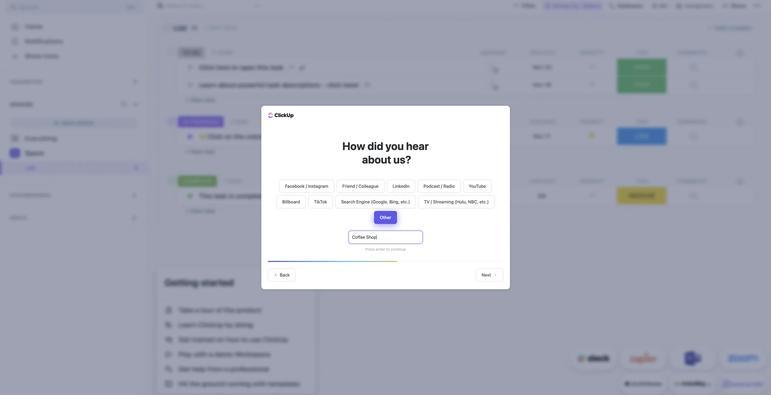 Task type: describe. For each thing, give the bounding box(es) containing it.
you
[[386, 140, 404, 152]]

how
[[343, 140, 365, 152]]

tiktok button
[[309, 196, 333, 209]]

/ for podcast
[[441, 184, 442, 189]]

youtube
[[469, 184, 486, 189]]

how did you hear about us?
[[343, 140, 429, 166]]

engine
[[356, 200, 370, 205]]

tv
[[424, 200, 430, 205]]

podcast / radio
[[424, 184, 455, 189]]

radio
[[444, 184, 455, 189]]

to
[[386, 247, 390, 252]]

/ for facebook
[[306, 184, 307, 189]]

did
[[368, 140, 383, 152]]

facebook
[[285, 184, 305, 189]]

tv / streaming (hulu, nbc, etc.) button
[[419, 196, 495, 209]]

podcast
[[424, 184, 440, 189]]

back button
[[268, 269, 296, 282]]

press enter to continue
[[365, 247, 406, 252]]

(hulu,
[[455, 200, 467, 205]]

continue
[[391, 247, 406, 252]]

next button
[[476, 269, 503, 282]]

friend
[[342, 184, 355, 189]]

/ for tv
[[431, 200, 432, 205]]

tv / streaming (hulu, nbc, etc.)
[[424, 200, 489, 205]]

colleague
[[359, 184, 379, 189]]

instagram
[[308, 184, 328, 189]]

tiktok
[[314, 200, 327, 205]]

streaming
[[433, 200, 454, 205]]



Task type: vqa. For each thing, say whether or not it's contained in the screenshot.
business time icon
no



Task type: locate. For each thing, give the bounding box(es) containing it.
friend / colleague button
[[337, 180, 384, 193]]

billboard
[[282, 200, 300, 205]]

us?
[[394, 153, 411, 166]]

1 horizontal spatial etc.)
[[480, 200, 489, 205]]

/ for friend
[[356, 184, 358, 189]]

etc.) right bing,
[[401, 200, 410, 205]]

/ right the tv on the bottom of page
[[431, 200, 432, 205]]

etc.)
[[401, 200, 410, 205], [480, 200, 489, 205]]

friend / colleague
[[342, 184, 379, 189]]

(google,
[[371, 200, 388, 205]]

clickup logo image
[[268, 112, 294, 119]]

youtube button
[[463, 180, 492, 193]]

1 etc.) from the left
[[401, 200, 410, 205]]

podcast / radio button
[[418, 180, 461, 193]]

press
[[365, 247, 375, 252]]

etc.) inside search engine (google, bing, etc.) 'button'
[[401, 200, 410, 205]]

/ left radio
[[441, 184, 442, 189]]

/ inside button
[[356, 184, 358, 189]]

2 etc.) from the left
[[480, 200, 489, 205]]

facebook / instagram button
[[280, 180, 334, 193]]

linkedin
[[393, 184, 410, 189]]

search engine (google, bing, etc.) button
[[336, 196, 416, 209]]

search engine (google, bing, etc.)
[[341, 200, 410, 205]]

enter
[[376, 247, 385, 252]]

about
[[362, 153, 391, 166]]

/
[[306, 184, 307, 189], [356, 184, 358, 189], [441, 184, 442, 189], [431, 200, 432, 205]]

/ right friend
[[356, 184, 358, 189]]

/ right facebook
[[306, 184, 307, 189]]

0 horizontal spatial etc.)
[[401, 200, 410, 205]]

nbc,
[[468, 200, 479, 205]]

facebook / instagram
[[285, 184, 328, 189]]

linkedin button
[[387, 180, 415, 193]]

bing,
[[389, 200, 400, 205]]

other button
[[374, 211, 397, 224]]

hear
[[406, 140, 429, 152]]

etc.) inside the tv / streaming (hulu, nbc, etc.) button
[[480, 200, 489, 205]]

next
[[482, 273, 491, 278]]

etc.) right nbc,
[[480, 200, 489, 205]]

/ inside "button"
[[306, 184, 307, 189]]

search
[[341, 200, 355, 205]]

other
[[380, 215, 391, 220]]

billboard button
[[277, 196, 306, 209]]

back
[[280, 273, 290, 278]]

Please specify... field
[[349, 231, 423, 244]]



